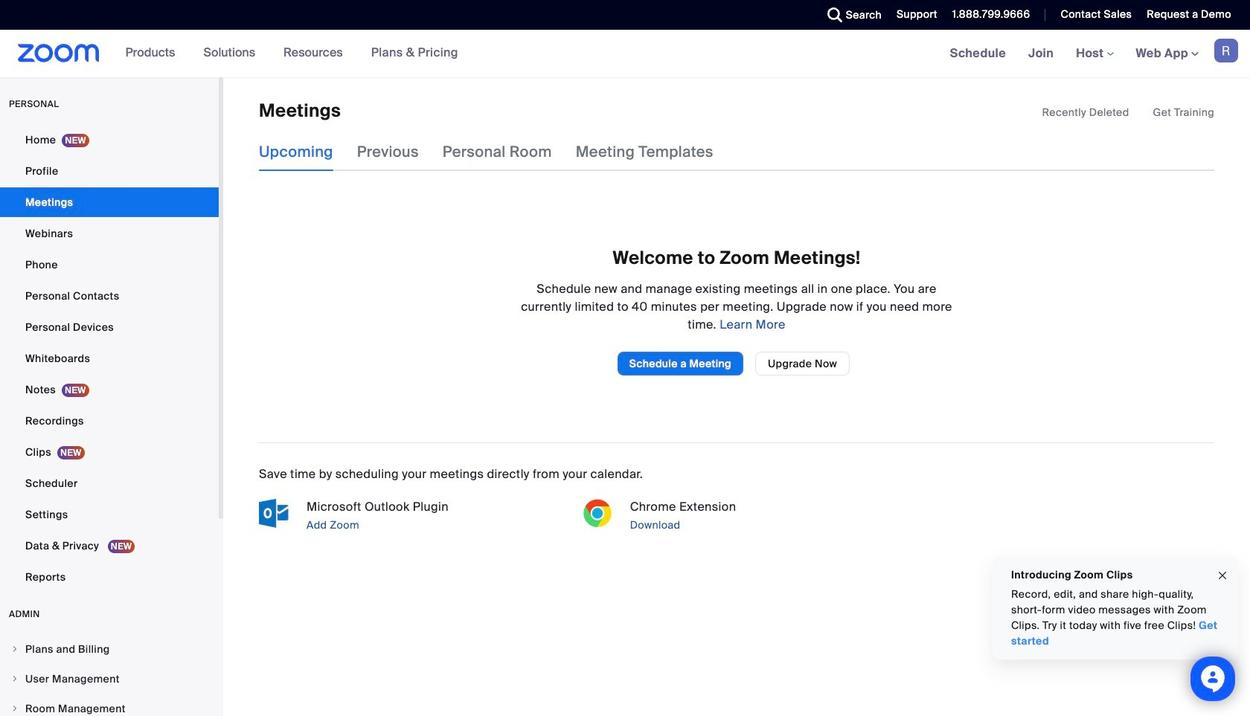 Task type: describe. For each thing, give the bounding box(es) containing it.
product information navigation
[[114, 30, 470, 77]]

right image for 2nd menu item from the top
[[10, 675, 19, 684]]

admin menu menu
[[0, 636, 219, 717]]

3 menu item from the top
[[0, 695, 219, 717]]

1 menu item from the top
[[0, 636, 219, 664]]

right image
[[10, 645, 19, 654]]

tabs of meeting tab list
[[259, 133, 738, 171]]



Task type: vqa. For each thing, say whether or not it's contained in the screenshot.
The Window New Image
no



Task type: locate. For each thing, give the bounding box(es) containing it.
2 vertical spatial menu item
[[0, 695, 219, 717]]

1 right image from the top
[[10, 675, 19, 684]]

personal menu menu
[[0, 125, 219, 594]]

0 vertical spatial menu item
[[0, 636, 219, 664]]

0 vertical spatial right image
[[10, 675, 19, 684]]

2 right image from the top
[[10, 705, 19, 714]]

banner
[[0, 30, 1251, 78]]

1 vertical spatial menu item
[[0, 665, 219, 694]]

right image
[[10, 675, 19, 684], [10, 705, 19, 714]]

meetings navigation
[[939, 30, 1251, 78]]

right image for third menu item from the top
[[10, 705, 19, 714]]

1 vertical spatial right image
[[10, 705, 19, 714]]

zoom logo image
[[18, 44, 99, 63]]

application
[[1042, 105, 1215, 120]]

close image
[[1217, 568, 1229, 585]]

2 menu item from the top
[[0, 665, 219, 694]]

menu item
[[0, 636, 219, 664], [0, 665, 219, 694], [0, 695, 219, 717]]

profile picture image
[[1215, 39, 1239, 63]]



